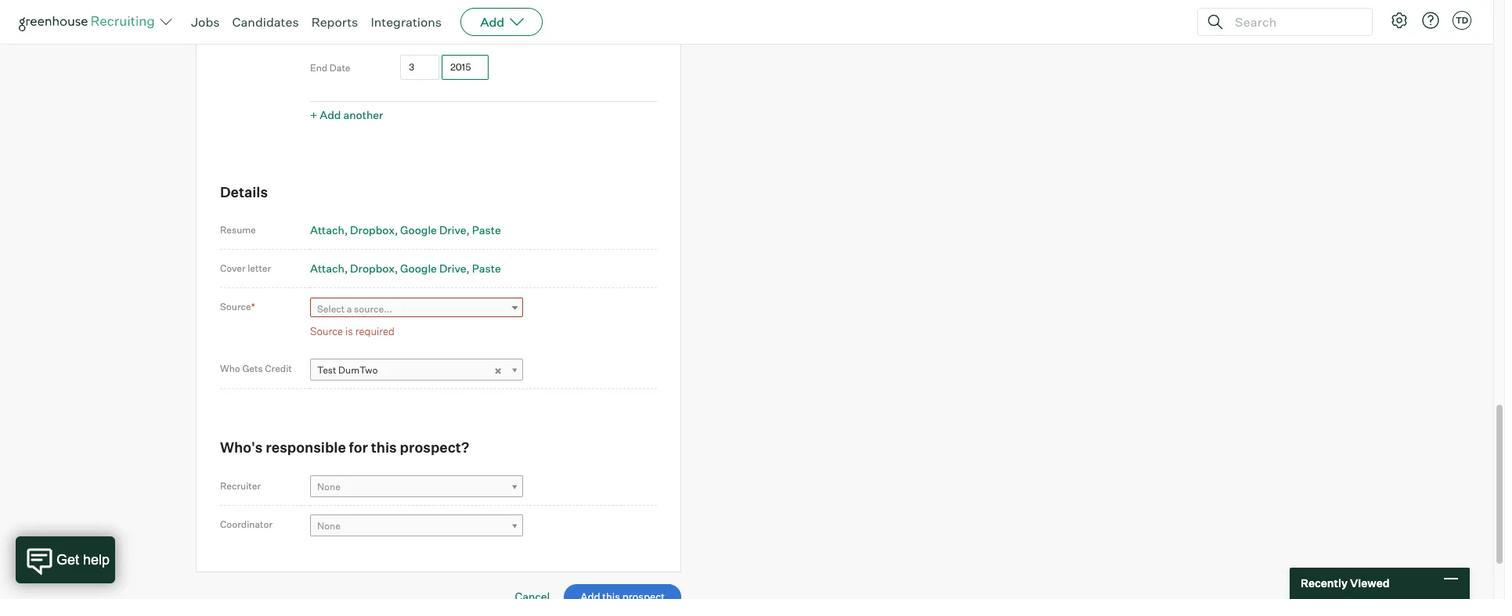 Task type: locate. For each thing, give the bounding box(es) containing it.
0 vertical spatial drive
[[439, 223, 466, 237]]

source down cover in the left top of the page
[[220, 301, 251, 313]]

yyyy text field right mm text box
[[442, 20, 489, 45]]

integrations
[[371, 14, 442, 30]]

none link for recruiter
[[310, 476, 523, 498]]

paste link
[[472, 223, 501, 237], [472, 262, 501, 275]]

0 vertical spatial none link
[[310, 476, 523, 498]]

1 attach dropbox google drive paste from the top
[[310, 223, 501, 237]]

drive for resume
[[439, 223, 466, 237]]

google
[[400, 223, 437, 237], [400, 262, 437, 275]]

1 dropbox link from the top
[[350, 223, 398, 237]]

dropbox link
[[350, 223, 398, 237], [350, 262, 398, 275]]

test dumtwo link
[[310, 359, 523, 382]]

dropbox
[[350, 223, 395, 237], [350, 262, 395, 275]]

yyyy text field right mm text field
[[442, 55, 489, 80]]

source left is
[[310, 325, 343, 338]]

+ add another
[[310, 108, 383, 121]]

td button
[[1453, 11, 1472, 30]]

date right start
[[334, 26, 355, 38]]

0 vertical spatial add
[[480, 14, 505, 30]]

0 vertical spatial dropbox
[[350, 223, 395, 237]]

1 paste from the top
[[472, 223, 501, 237]]

0 vertical spatial source
[[220, 301, 251, 313]]

1 vertical spatial paste
[[472, 262, 501, 275]]

1 vertical spatial drive
[[439, 262, 466, 275]]

candidates link
[[232, 14, 299, 30]]

1 vertical spatial dropbox link
[[350, 262, 398, 275]]

2 attach from the top
[[310, 262, 345, 275]]

1 horizontal spatial source
[[310, 325, 343, 338]]

0 vertical spatial attach
[[310, 223, 345, 237]]

2 paste link from the top
[[472, 262, 501, 275]]

1 vertical spatial dropbox
[[350, 262, 395, 275]]

paste
[[472, 223, 501, 237], [472, 262, 501, 275]]

integrations link
[[371, 14, 442, 30]]

0 vertical spatial dropbox link
[[350, 223, 398, 237]]

1 vertical spatial paste link
[[472, 262, 501, 275]]

1 attach link from the top
[[310, 223, 348, 237]]

td button
[[1450, 8, 1475, 33]]

source
[[220, 301, 251, 313], [310, 325, 343, 338]]

1 vertical spatial source
[[310, 325, 343, 338]]

1 google drive link from the top
[[400, 223, 470, 237]]

1 vertical spatial add
[[320, 108, 341, 121]]

1 paste link from the top
[[472, 223, 501, 237]]

add right mm text box
[[480, 14, 505, 30]]

1 vertical spatial none link
[[310, 515, 523, 537]]

reports link
[[311, 14, 358, 30]]

0 vertical spatial date
[[334, 26, 355, 38]]

+ add another link
[[310, 108, 383, 121]]

who
[[220, 363, 240, 375]]

date for end date
[[330, 62, 351, 73]]

*
[[251, 301, 255, 313]]

2 paste from the top
[[472, 262, 501, 275]]

google drive link
[[400, 223, 470, 237], [400, 262, 470, 275]]

dropbox for resume
[[350, 223, 395, 237]]

paste for resume
[[472, 223, 501, 237]]

0 horizontal spatial add
[[320, 108, 341, 121]]

1 vertical spatial date
[[330, 62, 351, 73]]

2 attach link from the top
[[310, 262, 348, 275]]

0 vertical spatial attach dropbox google drive paste
[[310, 223, 501, 237]]

none for recruiter
[[317, 481, 341, 493]]

MM text field
[[400, 55, 439, 80]]

recently viewed
[[1301, 577, 1390, 590]]

google drive link for resume
[[400, 223, 470, 237]]

1 vertical spatial google drive link
[[400, 262, 470, 275]]

required
[[355, 325, 395, 338]]

test
[[317, 364, 336, 376]]

attach dropbox google drive paste
[[310, 223, 501, 237], [310, 262, 501, 275]]

start date
[[310, 26, 355, 38]]

1 none from the top
[[317, 481, 341, 493]]

yyyy text field for end date
[[442, 55, 489, 80]]

cover
[[220, 262, 246, 274]]

td
[[1456, 15, 1469, 26]]

1 none link from the top
[[310, 476, 523, 498]]

credit
[[265, 363, 292, 375]]

0 horizontal spatial source
[[220, 301, 251, 313]]

paste for cover letter
[[472, 262, 501, 275]]

None submit
[[564, 584, 681, 599]]

attach for resume
[[310, 223, 345, 237]]

1 google from the top
[[400, 223, 437, 237]]

1 vertical spatial attach link
[[310, 262, 348, 275]]

recently
[[1301, 577, 1348, 590]]

source for source is required
[[310, 325, 343, 338]]

2 google drive link from the top
[[400, 262, 470, 275]]

paste link for cover letter
[[472, 262, 501, 275]]

dropbox link for cover letter
[[350, 262, 398, 275]]

details
[[220, 183, 268, 200]]

date right end
[[330, 62, 351, 73]]

0 vertical spatial google
[[400, 223, 437, 237]]

1 vertical spatial google
[[400, 262, 437, 275]]

1 yyyy text field from the top
[[442, 20, 489, 45]]

none
[[317, 481, 341, 493], [317, 520, 341, 532]]

2 google from the top
[[400, 262, 437, 275]]

0 vertical spatial paste
[[472, 223, 501, 237]]

attach
[[310, 223, 345, 237], [310, 262, 345, 275]]

2 dropbox link from the top
[[350, 262, 398, 275]]

drive
[[439, 223, 466, 237], [439, 262, 466, 275]]

attach link
[[310, 223, 348, 237], [310, 262, 348, 275]]

2 drive from the top
[[439, 262, 466, 275]]

google drive link for cover letter
[[400, 262, 470, 275]]

0 vertical spatial paste link
[[472, 223, 501, 237]]

add
[[480, 14, 505, 30], [320, 108, 341, 121]]

MM text field
[[400, 20, 439, 45]]

2 yyyy text field from the top
[[442, 55, 489, 80]]

1 vertical spatial attach dropbox google drive paste
[[310, 262, 501, 275]]

0 vertical spatial attach link
[[310, 223, 348, 237]]

0 vertical spatial yyyy text field
[[442, 20, 489, 45]]

0 vertical spatial google drive link
[[400, 223, 470, 237]]

1 attach from the top
[[310, 223, 345, 237]]

2 none from the top
[[317, 520, 341, 532]]

1 drive from the top
[[439, 223, 466, 237]]

who's
[[220, 439, 263, 456]]

source *
[[220, 301, 255, 313]]

none for coordinator
[[317, 520, 341, 532]]

YYYY text field
[[442, 20, 489, 45], [442, 55, 489, 80]]

prospect?
[[400, 439, 469, 456]]

date
[[334, 26, 355, 38], [330, 62, 351, 73]]

add right the "+"
[[320, 108, 341, 121]]

0 vertical spatial none
[[317, 481, 341, 493]]

1 dropbox from the top
[[350, 223, 395, 237]]

1 vertical spatial yyyy text field
[[442, 55, 489, 80]]

who's responsible for this prospect?
[[220, 439, 469, 456]]

google for cover letter
[[400, 262, 437, 275]]

education element
[[310, 0, 657, 126]]

drive for cover letter
[[439, 262, 466, 275]]

select a source...
[[317, 303, 393, 315]]

1 vertical spatial attach
[[310, 262, 345, 275]]

another
[[343, 108, 383, 121]]

1 vertical spatial none
[[317, 520, 341, 532]]

add button
[[461, 8, 543, 36]]

2 attach dropbox google drive paste from the top
[[310, 262, 501, 275]]

reports
[[311, 14, 358, 30]]

1 horizontal spatial add
[[480, 14, 505, 30]]

source is required
[[310, 325, 395, 338]]

none link
[[310, 476, 523, 498], [310, 515, 523, 537]]

2 none link from the top
[[310, 515, 523, 537]]

2 dropbox from the top
[[350, 262, 395, 275]]



Task type: vqa. For each thing, say whether or not it's contained in the screenshot.
Paste related to Cover letter
yes



Task type: describe. For each thing, give the bounding box(es) containing it.
attach link for cover letter
[[310, 262, 348, 275]]

for
[[349, 439, 368, 456]]

add inside popup button
[[480, 14, 505, 30]]

paste link for resume
[[472, 223, 501, 237]]

letter
[[248, 262, 271, 274]]

end date
[[310, 62, 351, 73]]

recruiter
[[220, 480, 261, 492]]

jobs link
[[191, 14, 220, 30]]

jobs
[[191, 14, 220, 30]]

who gets credit
[[220, 363, 292, 375]]

date for start date
[[334, 26, 355, 38]]

+
[[310, 108, 317, 121]]

dumtwo
[[338, 364, 378, 376]]

yyyy text field for start date
[[442, 20, 489, 45]]

attach dropbox google drive paste for resume
[[310, 223, 501, 237]]

is
[[345, 325, 353, 338]]

viewed
[[1350, 577, 1390, 590]]

gets
[[242, 363, 263, 375]]

a
[[347, 303, 352, 315]]

none link for coordinator
[[310, 515, 523, 537]]

this
[[371, 439, 397, 456]]

end
[[310, 62, 328, 73]]

greenhouse recruiting image
[[19, 13, 160, 31]]

add inside the education element
[[320, 108, 341, 121]]

dropbox for cover letter
[[350, 262, 395, 275]]

google for resume
[[400, 223, 437, 237]]

select
[[317, 303, 345, 315]]

resume
[[220, 224, 256, 236]]

start
[[310, 26, 332, 38]]

source...
[[354, 303, 393, 315]]

dropbox link for resume
[[350, 223, 398, 237]]

source for source *
[[220, 301, 251, 313]]

select a source... link
[[310, 298, 523, 321]]

Search text field
[[1231, 11, 1358, 33]]

attach link for resume
[[310, 223, 348, 237]]

candidates
[[232, 14, 299, 30]]

cover letter
[[220, 262, 271, 274]]

responsible
[[266, 439, 346, 456]]

coordinator
[[220, 519, 273, 531]]

configure image
[[1390, 11, 1409, 30]]

attach dropbox google drive paste for cover letter
[[310, 262, 501, 275]]

attach for cover letter
[[310, 262, 345, 275]]

test dumtwo
[[317, 364, 378, 376]]



